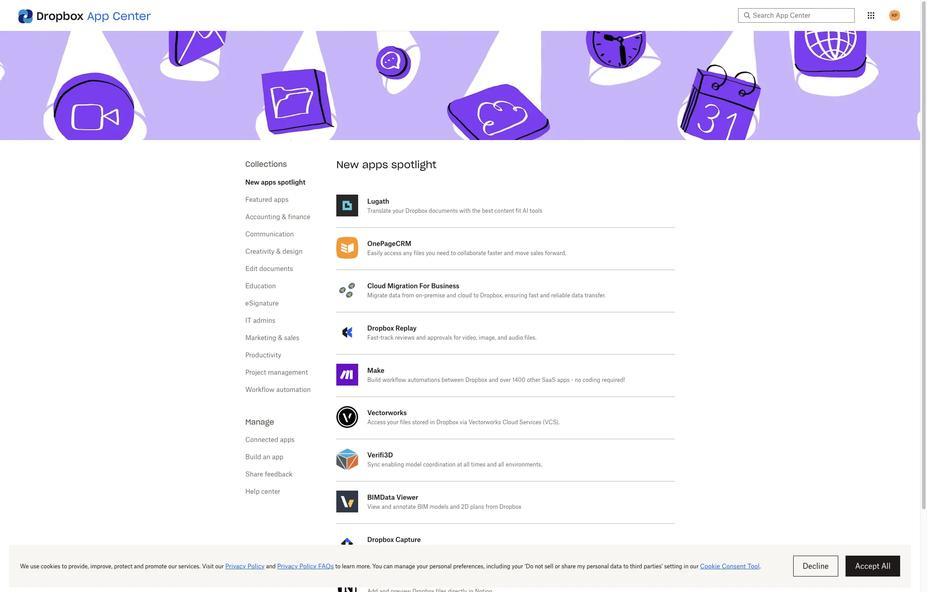 Task type: locate. For each thing, give the bounding box(es) containing it.
from
[[402, 293, 415, 299], [486, 505, 498, 511]]

& left design
[[276, 249, 281, 256]]

2 vertical spatial &
[[278, 336, 283, 342]]

1 vertical spatial documents
[[259, 266, 293, 273]]

project
[[245, 370, 266, 377]]

forward.
[[545, 251, 567, 256]]

creativity & design
[[245, 249, 303, 256]]

and
[[504, 251, 514, 256], [447, 293, 457, 299], [540, 293, 550, 299], [416, 336, 426, 341], [498, 336, 508, 341], [489, 378, 499, 383], [487, 463, 497, 468], [382, 505, 392, 511], [450, 505, 460, 511]]

1 horizontal spatial to
[[474, 293, 479, 299]]

(vcs).
[[543, 420, 560, 426]]

0 horizontal spatial build
[[245, 455, 261, 461]]

1 horizontal spatial from
[[486, 505, 498, 511]]

vectorworks right via
[[469, 420, 501, 426]]

0 vertical spatial build
[[368, 378, 381, 383]]

make up the workflow
[[368, 367, 385, 375]]

and left over
[[489, 378, 499, 383]]

build left an
[[245, 455, 261, 461]]

and right times
[[487, 463, 497, 468]]

1 horizontal spatial vectorworks
[[469, 420, 501, 426]]

1 vertical spatial sales
[[284, 336, 300, 342]]

1 vertical spatial to
[[474, 293, 479, 299]]

transfer.
[[585, 293, 606, 299]]

dropbox up track
[[368, 325, 394, 332]]

0 vertical spatial from
[[402, 293, 415, 299]]

dropbox left capture
[[368, 537, 394, 544]]

0 horizontal spatial new
[[245, 179, 260, 186]]

cloud up migrate
[[368, 282, 386, 290]]

0 horizontal spatial sales
[[284, 336, 300, 342]]

files inside onepagecrm easily access any files you need to collaborate faster and move sales forward.
[[414, 251, 425, 256]]

coordination
[[423, 463, 456, 468]]

capture
[[396, 537, 421, 544]]

& right marketing
[[278, 336, 283, 342]]

and left move
[[504, 251, 514, 256]]

and inside make build workflow automations between dropbox and over 1400 other saas apps - no coding required!
[[489, 378, 499, 383]]

your left point
[[383, 547, 395, 553]]

coding
[[583, 378, 601, 383]]

1 horizontal spatial sales
[[531, 251, 544, 256]]

1 vertical spatial from
[[486, 505, 498, 511]]

apps up accounting & finance link on the left of the page
[[274, 197, 289, 204]]

sales right move
[[531, 251, 544, 256]]

dropbox inside make build workflow automations between dropbox and over 1400 other saas apps - no coding required!
[[466, 378, 488, 383]]

dropbox right in
[[437, 420, 459, 426]]

to right need
[[451, 251, 456, 256]]

apps up "lugath"
[[362, 158, 388, 171]]

apps up featured apps link
[[261, 179, 276, 186]]

1 vertical spatial &
[[276, 249, 281, 256]]

dropbox,
[[480, 293, 504, 299]]

featured apps link
[[245, 197, 289, 204]]

help
[[245, 490, 260, 496]]

migrate
[[368, 293, 388, 299]]

times
[[471, 463, 486, 468]]

kp
[[892, 12, 898, 18]]

tools
[[530, 209, 543, 214]]

1 vertical spatial vectorworks
[[469, 420, 501, 426]]

documents down creativity & design "link"
[[259, 266, 293, 273]]

onepagecrm easily access any files you need to collaborate faster and move sales forward.
[[368, 240, 567, 256]]

0 vertical spatial cloud
[[368, 282, 386, 290]]

0 horizontal spatial from
[[402, 293, 415, 299]]

automation
[[276, 388, 311, 394]]

1 horizontal spatial cloud
[[503, 420, 518, 426]]

apps up app
[[280, 438, 295, 444]]

saas
[[542, 378, 556, 383]]

& for design
[[276, 249, 281, 256]]

0 vertical spatial sales
[[531, 251, 544, 256]]

need
[[437, 251, 450, 256]]

best
[[482, 209, 493, 214]]

apps left the -
[[558, 378, 570, 383]]

1 make from the top
[[368, 367, 385, 375]]

& left finance
[[282, 215, 287, 221]]

make inside dropbox capture make your point without making a meeting.
[[368, 547, 382, 553]]

your right the access
[[387, 420, 399, 426]]

to
[[451, 251, 456, 256], [474, 293, 479, 299]]

between
[[442, 378, 464, 383]]

to right 'cloud'
[[474, 293, 479, 299]]

0 vertical spatial documents
[[429, 209, 458, 214]]

build inside make build workflow automations between dropbox and over 1400 other saas apps - no coding required!
[[368, 378, 381, 383]]

video,
[[463, 336, 478, 341]]

from inside cloud migration for business migrate data from on-premise and cloud to dropbox, ensuring fast and reliable data transfer.
[[402, 293, 415, 299]]

1 horizontal spatial data
[[572, 293, 584, 299]]

files right the any
[[414, 251, 425, 256]]

vectorworks up the access
[[368, 409, 407, 417]]

ensuring
[[505, 293, 528, 299]]

admins
[[253, 318, 276, 325]]

0 horizontal spatial cloud
[[368, 282, 386, 290]]

migration
[[388, 282, 418, 290]]

new apps spotlight
[[337, 158, 437, 171], [245, 179, 306, 186]]

help center
[[245, 490, 281, 496]]

0 vertical spatial spotlight
[[392, 158, 437, 171]]

1 vertical spatial new
[[245, 179, 260, 186]]

accounting & finance
[[245, 215, 311, 221]]

management
[[268, 370, 308, 377]]

for
[[454, 336, 461, 341]]

0 vertical spatial &
[[282, 215, 287, 221]]

share
[[245, 472, 263, 479]]

required!
[[602, 378, 625, 383]]

access
[[368, 420, 386, 426]]

lugath translate your dropbox documents with the best content fit ai tools
[[368, 198, 543, 214]]

documents inside lugath translate your dropbox documents with the best content fit ai tools
[[429, 209, 458, 214]]

creativity
[[245, 249, 275, 256]]

data down migration
[[389, 293, 401, 299]]

your inside dropbox capture make your point without making a meeting.
[[383, 547, 395, 553]]

0 horizontal spatial files
[[400, 420, 411, 426]]

you
[[426, 251, 435, 256]]

app
[[272, 455, 284, 461]]

from inside bimdata viewer view and annotate bim models and 2d plans from dropbox
[[486, 505, 498, 511]]

1 horizontal spatial files
[[414, 251, 425, 256]]

dropbox replay fast-track reviews and approvals for video, image, and audio files.
[[368, 325, 537, 341]]

0 horizontal spatial to
[[451, 251, 456, 256]]

make inside make build workflow automations between dropbox and over 1400 other saas apps - no coding required!
[[368, 367, 385, 375]]

your
[[393, 209, 404, 214], [387, 420, 399, 426], [383, 547, 395, 553]]

and right reviews
[[416, 336, 426, 341]]

new apps spotlight up "lugath"
[[337, 158, 437, 171]]

view
[[368, 505, 381, 511]]

1 horizontal spatial new
[[337, 158, 359, 171]]

cloud migration for business migrate data from on-premise and cloud to dropbox, ensuring fast and reliable data transfer.
[[368, 282, 606, 299]]

cloud left services
[[503, 420, 518, 426]]

apps for new apps spotlight link
[[261, 179, 276, 186]]

business
[[431, 282, 460, 290]]

workflow
[[245, 388, 275, 394]]

esignature
[[245, 301, 279, 307]]

dropbox right plans
[[500, 505, 522, 511]]

reviews
[[395, 336, 415, 341]]

2 vertical spatial your
[[383, 547, 395, 553]]

bimdata
[[368, 494, 395, 502]]

sync
[[368, 463, 380, 468]]

build
[[368, 378, 381, 383], [245, 455, 261, 461]]

dropbox
[[36, 9, 84, 23], [406, 209, 428, 214], [368, 325, 394, 332], [466, 378, 488, 383], [437, 420, 459, 426], [500, 505, 522, 511], [368, 537, 394, 544]]

0 horizontal spatial all
[[464, 463, 470, 468]]

dropbox inside lugath translate your dropbox documents with the best content fit ai tools
[[406, 209, 428, 214]]

your for vectorworks
[[387, 420, 399, 426]]

your for lugath
[[393, 209, 404, 214]]

your inside lugath translate your dropbox documents with the best content fit ai tools
[[393, 209, 404, 214]]

build left the workflow
[[368, 378, 381, 383]]

0 horizontal spatial data
[[389, 293, 401, 299]]

featured apps
[[245, 197, 289, 204]]

1 vertical spatial your
[[387, 420, 399, 426]]

apps inside make build workflow automations between dropbox and over 1400 other saas apps - no coding required!
[[558, 378, 570, 383]]

center
[[113, 9, 151, 23]]

data right reliable
[[572, 293, 584, 299]]

dropbox capture make your point without making a meeting.
[[368, 537, 480, 553]]

and inside "verifi3d sync enabling model coordination at all times and all environments."
[[487, 463, 497, 468]]

dropbox right translate
[[406, 209, 428, 214]]

& for finance
[[282, 215, 287, 221]]

fast
[[529, 293, 539, 299]]

0 horizontal spatial new apps spotlight
[[245, 179, 306, 186]]

1 horizontal spatial new apps spotlight
[[337, 158, 437, 171]]

collections
[[245, 160, 287, 169]]

1 all from the left
[[464, 463, 470, 468]]

connected apps
[[245, 438, 295, 444]]

project management link
[[245, 370, 308, 377]]

0 vertical spatial your
[[393, 209, 404, 214]]

collaborate
[[458, 251, 486, 256]]

productivity
[[245, 353, 281, 359]]

all left environments.
[[499, 463, 505, 468]]

0 vertical spatial make
[[368, 367, 385, 375]]

files
[[414, 251, 425, 256], [400, 420, 411, 426]]

2 make from the top
[[368, 547, 382, 553]]

1 vertical spatial files
[[400, 420, 411, 426]]

creativity & design link
[[245, 249, 303, 256]]

share feedback link
[[245, 472, 293, 479]]

sales
[[531, 251, 544, 256], [284, 336, 300, 342]]

0 horizontal spatial spotlight
[[278, 179, 306, 186]]

1 horizontal spatial build
[[368, 378, 381, 383]]

make left point
[[368, 547, 382, 553]]

bim
[[418, 505, 428, 511]]

files left stored
[[400, 420, 411, 426]]

reliable
[[552, 293, 571, 299]]

for
[[420, 282, 430, 290]]

workflow automation link
[[245, 388, 311, 394]]

dropbox left app
[[36, 9, 84, 23]]

from down migration
[[402, 293, 415, 299]]

no
[[575, 378, 582, 383]]

sales right marketing
[[284, 336, 300, 342]]

dropbox right between
[[466, 378, 488, 383]]

your right translate
[[393, 209, 404, 214]]

0 horizontal spatial vectorworks
[[368, 409, 407, 417]]

communication
[[245, 232, 294, 238]]

documents left with
[[429, 209, 458, 214]]

0 vertical spatial new
[[337, 158, 359, 171]]

notion link
[[337, 567, 675, 593]]

and left audio
[[498, 336, 508, 341]]

other
[[527, 378, 541, 383]]

your inside vectorworks access your files stored in dropbox via vectorworks cloud services (vcs).
[[387, 420, 399, 426]]

and left 2d
[[450, 505, 460, 511]]

data
[[389, 293, 401, 299], [572, 293, 584, 299]]

1 horizontal spatial documents
[[429, 209, 458, 214]]

2 all from the left
[[499, 463, 505, 468]]

1 vertical spatial cloud
[[503, 420, 518, 426]]

all right at
[[464, 463, 470, 468]]

1 vertical spatial spotlight
[[278, 179, 306, 186]]

documents
[[429, 209, 458, 214], [259, 266, 293, 273]]

from right plans
[[486, 505, 498, 511]]

the
[[472, 209, 481, 214]]

replay
[[396, 325, 417, 332]]

0 vertical spatial to
[[451, 251, 456, 256]]

1 vertical spatial make
[[368, 547, 382, 553]]

dropbox inside dropbox capture make your point without making a meeting.
[[368, 537, 394, 544]]

0 horizontal spatial documents
[[259, 266, 293, 273]]

1 horizontal spatial all
[[499, 463, 505, 468]]

0 vertical spatial files
[[414, 251, 425, 256]]

new apps spotlight up featured apps link
[[245, 179, 306, 186]]



Task type: describe. For each thing, give the bounding box(es) containing it.
edit
[[245, 266, 258, 273]]

apps for featured apps link
[[274, 197, 289, 204]]

access
[[384, 251, 402, 256]]

at
[[457, 463, 462, 468]]

help center link
[[245, 490, 281, 496]]

build an app link
[[245, 455, 284, 461]]

Search App Center text field
[[753, 10, 850, 20]]

ai
[[523, 209, 529, 214]]

lugath
[[368, 198, 390, 205]]

dropbox inside dropbox replay fast-track reviews and approvals for video, image, and audio files.
[[368, 325, 394, 332]]

an
[[263, 455, 271, 461]]

automations
[[408, 378, 440, 383]]

notion
[[368, 579, 389, 587]]

accounting
[[245, 215, 280, 221]]

faster
[[488, 251, 503, 256]]

project management
[[245, 370, 308, 377]]

it admins link
[[245, 318, 276, 325]]

content
[[495, 209, 515, 214]]

& for sales
[[278, 336, 283, 342]]

it admins
[[245, 318, 276, 325]]

education link
[[245, 284, 276, 290]]

design
[[283, 249, 303, 256]]

feedback
[[265, 472, 293, 479]]

-
[[572, 378, 574, 383]]

and down the business on the top left
[[447, 293, 457, 299]]

marketing
[[245, 336, 276, 342]]

sales inside onepagecrm easily access any files you need to collaborate faster and move sales forward.
[[531, 251, 544, 256]]

dropbox inside vectorworks access your files stored in dropbox via vectorworks cloud services (vcs).
[[437, 420, 459, 426]]

new apps spotlight link
[[245, 179, 306, 186]]

image,
[[479, 336, 496, 341]]

approvals
[[428, 336, 453, 341]]

education
[[245, 284, 276, 290]]

connected
[[245, 438, 279, 444]]

1400
[[513, 378, 526, 383]]

services
[[520, 420, 542, 426]]

and right the fast
[[540, 293, 550, 299]]

1 data from the left
[[389, 293, 401, 299]]

verifi3d
[[368, 452, 393, 460]]

make build workflow automations between dropbox and over 1400 other saas apps - no coding required!
[[368, 367, 625, 383]]

translate
[[368, 209, 391, 214]]

files.
[[525, 336, 537, 341]]

to inside onepagecrm easily access any files you need to collaborate faster and move sales forward.
[[451, 251, 456, 256]]

finance
[[288, 215, 311, 221]]

1 vertical spatial build
[[245, 455, 261, 461]]

it
[[245, 318, 252, 325]]

to inside cloud migration for business migrate data from on-premise and cloud to dropbox, ensuring fast and reliable data transfer.
[[474, 293, 479, 299]]

onepagecrm
[[368, 240, 412, 248]]

esignature link
[[245, 301, 279, 307]]

models
[[430, 505, 449, 511]]

fast-
[[368, 336, 381, 341]]

annotate
[[393, 505, 416, 511]]

in
[[430, 420, 435, 426]]

cloud inside cloud migration for business migrate data from on-premise and cloud to dropbox, ensuring fast and reliable data transfer.
[[368, 282, 386, 290]]

and down bimdata
[[382, 505, 392, 511]]

1 vertical spatial new apps spotlight
[[245, 179, 306, 186]]

connected apps link
[[245, 438, 295, 444]]

communication link
[[245, 232, 294, 238]]

easily
[[368, 251, 383, 256]]

any
[[403, 251, 412, 256]]

0 vertical spatial vectorworks
[[368, 409, 407, 417]]

point
[[396, 547, 409, 553]]

edit documents
[[245, 266, 293, 273]]

on-
[[416, 293, 425, 299]]

bimdata viewer view and annotate bim models and 2d plans from dropbox
[[368, 494, 522, 511]]

1 horizontal spatial spotlight
[[392, 158, 437, 171]]

meeting.
[[458, 547, 480, 553]]

files inside vectorworks access your files stored in dropbox via vectorworks cloud services (vcs).
[[400, 420, 411, 426]]

2 data from the left
[[572, 293, 584, 299]]

model
[[406, 463, 422, 468]]

with
[[460, 209, 471, 214]]

track
[[381, 336, 394, 341]]

dropbox app center
[[36, 9, 151, 23]]

accounting & finance link
[[245, 215, 311, 221]]

cloud inside vectorworks access your files stored in dropbox via vectorworks cloud services (vcs).
[[503, 420, 518, 426]]

marketing & sales link
[[245, 336, 300, 342]]

and inside onepagecrm easily access any files you need to collaborate faster and move sales forward.
[[504, 251, 514, 256]]

without
[[411, 547, 431, 553]]

manage
[[245, 418, 274, 427]]

share feedback
[[245, 472, 293, 479]]

apps for connected apps link
[[280, 438, 295, 444]]

via
[[460, 420, 467, 426]]

stored
[[413, 420, 429, 426]]

edit documents link
[[245, 266, 293, 273]]

fit
[[516, 209, 522, 214]]

verifi3d sync enabling model coordination at all times and all environments.
[[368, 452, 543, 468]]

workflow
[[383, 378, 407, 383]]

marketing & sales
[[245, 336, 300, 342]]

0 vertical spatial new apps spotlight
[[337, 158, 437, 171]]

dropbox inside bimdata viewer view and annotate bim models and 2d plans from dropbox
[[500, 505, 522, 511]]

over
[[500, 378, 511, 383]]

audio
[[509, 336, 523, 341]]

plans
[[471, 505, 485, 511]]

a
[[453, 547, 456, 553]]



Task type: vqa. For each thing, say whether or not it's contained in the screenshot.


